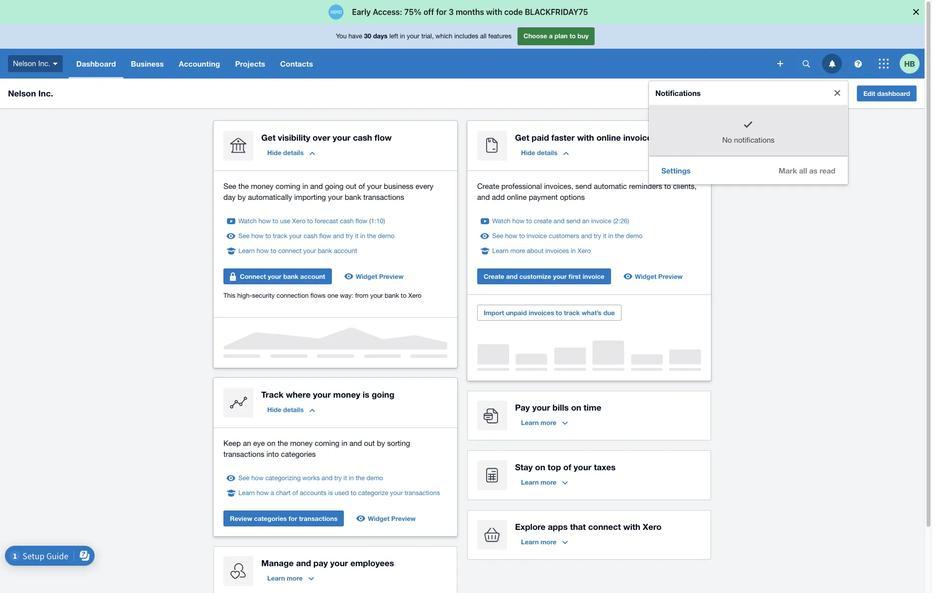 Task type: vqa. For each thing, say whether or not it's contained in the screenshot.
"A"
yes



Task type: describe. For each thing, give the bounding box(es) containing it.
hide details button for paid
[[515, 145, 575, 161]]

2 horizontal spatial it
[[603, 232, 606, 240]]

clients,
[[673, 182, 697, 191]]

see how to invoice customers and try it in the demo
[[492, 232, 643, 240]]

connect for your
[[278, 247, 302, 255]]

invoices preview bar graph image
[[477, 341, 701, 371]]

choose a plan to buy
[[524, 32, 589, 40]]

left
[[389, 32, 398, 40]]

to right used
[[351, 490, 356, 497]]

learn more button for your
[[515, 415, 574, 431]]

connect your bank account
[[240, 273, 325, 281]]

projects button
[[228, 49, 273, 79]]

invoices inside button
[[529, 309, 554, 317]]

more for pay your bills on time
[[541, 419, 556, 427]]

create
[[534, 217, 552, 225]]

bills icon image
[[477, 401, 507, 431]]

your inside connect your bank account button
[[268, 273, 281, 281]]

learn how to connect your bank account
[[238, 247, 357, 255]]

1 svg image from the left
[[802, 60, 810, 67]]

create professional invoices, send automatic reminders to clients, and add online payment options
[[477, 182, 697, 202]]

buy
[[578, 32, 589, 40]]

learn more for stay
[[521, 479, 556, 487]]

connect your bank account button
[[223, 269, 332, 285]]

categorizing
[[265, 475, 301, 482]]

inc. inside popup button
[[38, 59, 50, 68]]

send inside watch how to create and send an invoice (2:26) link
[[566, 217, 580, 225]]

works
[[302, 475, 320, 482]]

this
[[223, 292, 235, 300]]

contacts button
[[273, 49, 321, 79]]

0 vertical spatial invoice
[[591, 217, 611, 225]]

use
[[280, 217, 290, 225]]

how for track
[[251, 232, 264, 240]]

manage
[[261, 558, 294, 569]]

all inside "you have 30 days left in your trial, which includes all features"
[[480, 32, 487, 40]]

0 vertical spatial cash
[[353, 132, 372, 143]]

about
[[527, 247, 544, 255]]

1 horizontal spatial account
[[334, 247, 357, 255]]

widget preview for invoices
[[635, 273, 683, 281]]

as
[[809, 166, 818, 175]]

navigation containing dashboard
[[69, 49, 770, 79]]

learn down manage
[[267, 575, 285, 583]]

due
[[603, 309, 615, 317]]

your right over
[[333, 132, 351, 143]]

to right from
[[401, 292, 407, 300]]

in inside "you have 30 days left in your trial, which includes all features"
[[400, 32, 405, 40]]

sorting
[[387, 439, 410, 448]]

try inside see how categorizing works and try it in the demo link
[[334, 475, 342, 482]]

how for works
[[251, 475, 264, 482]]

2 horizontal spatial of
[[563, 462, 571, 473]]

watch for get visibility over your cash flow
[[238, 217, 257, 225]]

to up learn more about invoices in xero
[[519, 232, 525, 240]]

watch how to create and send an invoice (2:26) link
[[492, 216, 629, 226]]

choose
[[524, 32, 547, 40]]

hide for paid
[[521, 149, 535, 157]]

mark
[[779, 166, 797, 175]]

learn up connect
[[238, 247, 255, 255]]

learn more button for on
[[515, 475, 574, 491]]

and inside create professional invoices, send automatic reminders to clients, and add online payment options
[[477, 193, 490, 202]]

import unpaid invoices to track what's due
[[484, 309, 615, 317]]

your inside learn how to connect your bank account link
[[303, 247, 316, 255]]

watch how to use xero to forecast cash flow (1:10)
[[238, 217, 385, 225]]

out inside keep an eye on the money coming in and out by sorting transactions into categories
[[364, 439, 375, 448]]

to inside create professional invoices, send automatic reminders to clients, and add online payment options
[[664, 182, 671, 191]]

every
[[415, 182, 433, 191]]

top
[[548, 462, 561, 473]]

options
[[560, 193, 585, 202]]

banking preview line graph image
[[223, 328, 447, 358]]

learn down the stay
[[521, 479, 539, 487]]

your right from
[[370, 292, 383, 300]]

how for chart
[[257, 490, 269, 497]]

time
[[584, 403, 601, 413]]

your right "pay" at the bottom right
[[532, 403, 550, 413]]

stay
[[515, 462, 533, 473]]

faster
[[551, 132, 575, 143]]

no
[[722, 136, 732, 144]]

hb
[[904, 59, 915, 68]]

bank down see how to track your cash flow and try it in the demo link
[[318, 247, 332, 255]]

learn more for explore
[[521, 538, 556, 546]]

1 vertical spatial a
[[271, 490, 274, 497]]

1 horizontal spatial with
[[623, 522, 640, 532]]

your right where
[[313, 390, 331, 400]]

group containing notifications
[[649, 81, 848, 184]]

paid
[[532, 132, 549, 143]]

professional
[[501, 182, 542, 191]]

dashboard
[[877, 90, 910, 98]]

(2:26)
[[613, 217, 629, 225]]

create and customize your first invoice button
[[477, 269, 611, 285]]

way:
[[340, 292, 353, 300]]

see how to track your cash flow and try it in the demo link
[[238, 231, 394, 241]]

connection
[[277, 292, 309, 300]]

first
[[569, 273, 581, 281]]

bank right from
[[385, 292, 399, 300]]

more for explore apps that connect with xero
[[541, 538, 556, 546]]

from
[[355, 292, 368, 300]]

connect for with
[[588, 522, 621, 532]]

30
[[364, 32, 371, 40]]

learn up review
[[238, 490, 255, 497]]

widget preview for flow
[[356, 273, 404, 281]]

invoice inside button
[[583, 273, 604, 281]]

connect
[[240, 273, 266, 281]]

review
[[230, 515, 252, 523]]

the inside keep an eye on the money coming in and out by sorting transactions into categories
[[277, 439, 288, 448]]

day
[[223, 193, 236, 202]]

the down (1:10)
[[367, 232, 376, 240]]

the down (2:26)
[[615, 232, 624, 240]]

by inside see the money coming in and going out of your business every day by automatically importing your bank transactions
[[238, 193, 246, 202]]

stay on top of your taxes
[[515, 462, 616, 473]]

to up see how to track your cash flow and try it in the demo at the top left
[[307, 217, 313, 225]]

keep an eye on the money coming in and out by sorting transactions into categories
[[223, 439, 410, 459]]

1 vertical spatial invoices
[[545, 247, 569, 255]]

projects
[[235, 59, 265, 68]]

automatic
[[594, 182, 627, 191]]

how for invoice
[[505, 232, 517, 240]]

how for create
[[512, 217, 524, 225]]

1 horizontal spatial it
[[355, 232, 358, 240]]

learn more about invoices in xero link
[[492, 246, 591, 256]]

notifications
[[655, 89, 701, 98]]

track
[[261, 390, 284, 400]]

apps
[[548, 522, 568, 532]]

0 horizontal spatial it
[[344, 475, 347, 482]]

details for paid
[[537, 149, 557, 157]]

1 horizontal spatial online
[[596, 132, 621, 143]]

review categories for transactions
[[230, 515, 337, 523]]

nelson inc. button
[[0, 49, 69, 79]]

learn how to connect your bank account link
[[238, 246, 357, 256]]

and inside keep an eye on the money coming in and out by sorting transactions into categories
[[349, 439, 362, 448]]

settings
[[661, 166, 691, 175]]

categories inside button
[[254, 515, 287, 523]]

widget preview button for flow
[[340, 269, 410, 285]]

hide for where
[[267, 406, 281, 414]]

demo down (2:26)
[[626, 232, 643, 240]]

you have 30 days left in your trial, which includes all features
[[336, 32, 512, 40]]

in inside keep an eye on the money coming in and out by sorting transactions into categories
[[342, 439, 347, 448]]

nelson inside nelson inc. popup button
[[13, 59, 36, 68]]

pay
[[515, 403, 530, 413]]

visibility
[[278, 132, 310, 143]]

mark all as read button
[[771, 160, 843, 180]]

customize
[[519, 273, 551, 281]]

learn left about on the top right
[[492, 247, 509, 255]]

one
[[327, 292, 338, 300]]

edit
[[863, 90, 875, 98]]

customers
[[549, 232, 579, 240]]

banner containing hb
[[0, 24, 925, 184]]

and right customers
[[581, 232, 592, 240]]

your left business
[[367, 182, 382, 191]]

learn more button for and
[[261, 571, 320, 587]]

employees
[[350, 558, 394, 569]]

get for get visibility over your cash flow
[[261, 132, 276, 143]]

see for see how categorizing works and try it in the demo
[[238, 475, 250, 482]]

includes
[[454, 32, 478, 40]]

accounting
[[179, 59, 220, 68]]

create and customize your first invoice
[[484, 273, 604, 281]]

explore apps that connect with xero
[[515, 522, 662, 532]]

details for visibility
[[283, 149, 304, 157]]

and left the pay
[[296, 558, 311, 569]]

notifications
[[734, 136, 775, 144]]

contacts
[[280, 59, 313, 68]]

dashboard
[[76, 59, 116, 68]]

2 horizontal spatial flow
[[375, 132, 392, 143]]

hide for visibility
[[267, 149, 281, 157]]

learn how a chart of accounts is used to categorize your transactions
[[238, 490, 440, 497]]

widget preview button for invoices
[[619, 269, 689, 285]]

bank inside see the money coming in and going out of your business every day by automatically importing your bank transactions
[[345, 193, 361, 202]]

1 horizontal spatial on
[[535, 462, 545, 473]]

the up categorize
[[356, 475, 365, 482]]

and down the forecast
[[333, 232, 344, 240]]

0 vertical spatial track
[[273, 232, 287, 240]]



Task type: locate. For each thing, give the bounding box(es) containing it.
connect up connect your bank account
[[278, 247, 302, 255]]

hide details
[[267, 149, 304, 157], [521, 149, 557, 157], [267, 406, 304, 414]]

to inside button
[[556, 309, 562, 317]]

learn more button for apps
[[515, 534, 574, 550]]

and inside button
[[506, 273, 518, 281]]

accounting button
[[171, 49, 228, 79]]

hide details for visibility
[[267, 149, 304, 157]]

learn down "pay" at the bottom right
[[521, 419, 539, 427]]

on for the
[[267, 439, 275, 448]]

hide down track
[[267, 406, 281, 414]]

learn more for pay
[[521, 419, 556, 427]]

online
[[596, 132, 621, 143], [507, 193, 527, 202]]

2 horizontal spatial on
[[571, 403, 581, 413]]

1 horizontal spatial is
[[363, 390, 369, 400]]

transactions down keep in the bottom left of the page
[[223, 450, 264, 459]]

0 horizontal spatial connect
[[278, 247, 302, 255]]

the up into
[[277, 439, 288, 448]]

and up importing
[[310, 182, 323, 191]]

1 vertical spatial coming
[[315, 439, 339, 448]]

it down watch how to use xero to forecast cash flow (1:10) link
[[355, 232, 358, 240]]

to left use
[[273, 217, 278, 225]]

categories right into
[[281, 450, 316, 459]]

review categories for transactions button
[[223, 511, 344, 527]]

bank right importing
[[345, 193, 361, 202]]

hide details for where
[[267, 406, 304, 414]]

invoices
[[623, 132, 656, 143], [545, 247, 569, 255], [529, 309, 554, 317]]

connect
[[278, 247, 302, 255], [588, 522, 621, 532]]

all inside mark all as read button
[[799, 166, 807, 175]]

see for see how to track your cash flow and try it in the demo
[[238, 232, 250, 240]]

more
[[510, 247, 525, 255], [541, 419, 556, 427], [541, 479, 556, 487], [541, 538, 556, 546], [287, 575, 303, 583]]

see inside see the money coming in and going out of your business every day by automatically importing your bank transactions
[[223, 182, 236, 191]]

track inside button
[[564, 309, 580, 317]]

navigation
[[69, 49, 770, 79]]

your left trial,
[[407, 32, 420, 40]]

1 horizontal spatial svg image
[[854, 60, 862, 67]]

out inside see the money coming in and going out of your business every day by automatically importing your bank transactions
[[346, 182, 356, 191]]

1 vertical spatial out
[[364, 439, 375, 448]]

get for get paid faster with online invoices
[[515, 132, 529, 143]]

1 vertical spatial account
[[300, 273, 325, 281]]

which
[[435, 32, 452, 40]]

learn more for manage
[[267, 575, 303, 583]]

1 horizontal spatial an
[[582, 217, 589, 225]]

by
[[238, 193, 246, 202], [377, 439, 385, 448]]

0 horizontal spatial all
[[480, 32, 487, 40]]

of left business
[[359, 182, 365, 191]]

transactions down business
[[363, 193, 404, 202]]

dashboard link
[[69, 49, 123, 79]]

of inside see the money coming in and going out of your business every day by automatically importing your bank transactions
[[359, 182, 365, 191]]

0 vertical spatial of
[[359, 182, 365, 191]]

1 horizontal spatial get
[[515, 132, 529, 143]]

see how to invoice customers and try it in the demo link
[[492, 231, 643, 241]]

1 vertical spatial nelson
[[8, 88, 36, 99]]

edit dashboard
[[863, 90, 910, 98]]

online inside create professional invoices, send automatic reminders to clients, and add online payment options
[[507, 193, 527, 202]]

a left plan
[[549, 32, 553, 40]]

more down apps
[[541, 538, 556, 546]]

connect right that
[[588, 522, 621, 532]]

1 vertical spatial categories
[[254, 515, 287, 523]]

see for see how to invoice customers and try it in the demo
[[492, 232, 503, 240]]

send inside create professional invoices, send automatic reminders to clients, and add online payment options
[[575, 182, 592, 191]]

hide details button for visibility
[[261, 145, 321, 161]]

edit dashboard button
[[857, 86, 917, 102]]

learn more down the stay
[[521, 479, 556, 487]]

on left top
[[535, 462, 545, 473]]

0 horizontal spatial svg image
[[802, 60, 810, 67]]

and left the customize
[[506, 273, 518, 281]]

1 horizontal spatial by
[[377, 439, 385, 448]]

1 vertical spatial send
[[566, 217, 580, 225]]

days
[[373, 32, 388, 40]]

to up the learn how to connect your bank account
[[265, 232, 271, 240]]

trial,
[[421, 32, 434, 40]]

0 horizontal spatial track
[[273, 232, 287, 240]]

transactions
[[363, 193, 404, 202], [223, 450, 264, 459], [405, 490, 440, 497], [299, 515, 337, 523]]

try inside see how to invoice customers and try it in the demo link
[[594, 232, 601, 240]]

1 vertical spatial is
[[328, 490, 333, 497]]

your inside learn how a chart of accounts is used to categorize your transactions link
[[390, 490, 403, 497]]

out left business
[[346, 182, 356, 191]]

1 vertical spatial nelson inc.
[[8, 88, 53, 99]]

account up 'flows'
[[300, 273, 325, 281]]

see down keep in the bottom left of the page
[[238, 475, 250, 482]]

2 vertical spatial on
[[535, 462, 545, 473]]

your right connect
[[268, 273, 281, 281]]

2 vertical spatial flow
[[319, 232, 331, 240]]

0 horizontal spatial account
[[300, 273, 325, 281]]

all
[[480, 32, 487, 40], [799, 166, 807, 175]]

0 horizontal spatial flow
[[319, 232, 331, 240]]

business
[[384, 182, 413, 191]]

invoice up about on the top right
[[527, 232, 547, 240]]

2 watch from the left
[[492, 217, 510, 225]]

1 horizontal spatial going
[[372, 390, 394, 400]]

svg image
[[879, 59, 889, 69], [829, 60, 835, 67], [777, 61, 783, 67], [53, 63, 58, 65]]

1 vertical spatial with
[[623, 522, 640, 532]]

security
[[252, 292, 275, 300]]

your right the pay
[[330, 558, 348, 569]]

coming inside keep an eye on the money coming in and out by sorting transactions into categories
[[315, 439, 339, 448]]

your inside the create and customize your first invoice button
[[553, 273, 567, 281]]

of inside learn how a chart of accounts is used to categorize your transactions link
[[292, 490, 298, 497]]

widget
[[356, 273, 377, 281], [635, 273, 656, 281], [368, 515, 390, 523]]

group
[[649, 81, 848, 184]]

0 vertical spatial all
[[480, 32, 487, 40]]

0 vertical spatial going
[[325, 182, 344, 191]]

inc.
[[38, 59, 50, 68], [38, 88, 53, 99]]

account inside button
[[300, 273, 325, 281]]

0 horizontal spatial get
[[261, 132, 276, 143]]

business
[[131, 59, 164, 68]]

on inside keep an eye on the money coming in and out by sorting transactions into categories
[[267, 439, 275, 448]]

invoice right first
[[583, 273, 604, 281]]

to inside banner
[[570, 32, 576, 40]]

an inside keep an eye on the money coming in and out by sorting transactions into categories
[[243, 439, 251, 448]]

try inside see how to track your cash flow and try it in the demo link
[[346, 232, 353, 240]]

0 horizontal spatial an
[[243, 439, 251, 448]]

cash right the forecast
[[340, 217, 354, 225]]

0 vertical spatial inc.
[[38, 59, 50, 68]]

by inside keep an eye on the money coming in and out by sorting transactions into categories
[[377, 439, 385, 448]]

1 vertical spatial connect
[[588, 522, 621, 532]]

invoices,
[[544, 182, 573, 191]]

money up see how categorizing works and try it in the demo
[[290, 439, 313, 448]]

create inside button
[[484, 273, 504, 281]]

flows
[[310, 292, 326, 300]]

coming
[[276, 182, 300, 191], [315, 439, 339, 448]]

0 vertical spatial out
[[346, 182, 356, 191]]

0 horizontal spatial a
[[271, 490, 274, 497]]

create for create and customize your first invoice
[[484, 273, 504, 281]]

money right where
[[333, 390, 360, 400]]

coming up the works on the bottom of page
[[315, 439, 339, 448]]

widget preview
[[356, 273, 404, 281], [635, 273, 683, 281], [368, 515, 416, 523]]

hide down visibility
[[267, 149, 281, 157]]

to left clients,
[[664, 182, 671, 191]]

pay
[[313, 558, 328, 569]]

1 horizontal spatial of
[[359, 182, 365, 191]]

preview for get paid faster with online invoices
[[658, 273, 683, 281]]

banking icon image
[[223, 131, 253, 161]]

the up "automatically"
[[238, 182, 249, 191]]

to left buy
[[570, 32, 576, 40]]

0 vertical spatial nelson
[[13, 59, 36, 68]]

watch down add
[[492, 217, 510, 225]]

transactions right categorize
[[405, 490, 440, 497]]

your inside "you have 30 days left in your trial, which includes all features"
[[407, 32, 420, 40]]

accounts
[[300, 490, 326, 497]]

of right chart
[[292, 490, 298, 497]]

1 horizontal spatial coming
[[315, 439, 339, 448]]

is
[[363, 390, 369, 400], [328, 490, 333, 497]]

in inside see the money coming in and going out of your business every day by automatically importing your bank transactions
[[302, 182, 308, 191]]

0 horizontal spatial coming
[[276, 182, 300, 191]]

unpaid
[[506, 309, 527, 317]]

track money icon image
[[223, 388, 253, 418]]

see up connect
[[238, 232, 250, 240]]

get paid faster with online invoices
[[515, 132, 656, 143]]

on right bills
[[571, 403, 581, 413]]

on up into
[[267, 439, 275, 448]]

categories
[[281, 450, 316, 459], [254, 515, 287, 523]]

0 vertical spatial by
[[238, 193, 246, 202]]

hb button
[[900, 49, 925, 79]]

demo up categorize
[[367, 475, 383, 482]]

your left taxes
[[574, 462, 592, 473]]

2 vertical spatial of
[[292, 490, 298, 497]]

and left add
[[477, 193, 490, 202]]

learn more down "pay" at the bottom right
[[521, 419, 556, 427]]

hide details down visibility
[[267, 149, 304, 157]]

hide down paid
[[521, 149, 535, 157]]

taxes
[[594, 462, 616, 473]]

1 vertical spatial all
[[799, 166, 807, 175]]

hide details button for where
[[261, 402, 321, 418]]

nelson inc. inside nelson inc. popup button
[[13, 59, 50, 68]]

see up day
[[223, 182, 236, 191]]

invoice left (2:26)
[[591, 217, 611, 225]]

2 vertical spatial invoice
[[583, 273, 604, 281]]

0 horizontal spatial by
[[238, 193, 246, 202]]

2 vertical spatial invoices
[[529, 309, 554, 317]]

1 vertical spatial cash
[[340, 217, 354, 225]]

an up 'see how to invoice customers and try it in the demo' at the top of the page
[[582, 217, 589, 225]]

0 vertical spatial account
[[334, 247, 357, 255]]

on for time
[[571, 403, 581, 413]]

see how categorizing works and try it in the demo
[[238, 475, 383, 482]]

banner
[[0, 24, 925, 184]]

try right customers
[[594, 232, 601, 240]]

1 watch from the left
[[238, 217, 257, 225]]

categorize
[[358, 490, 388, 497]]

try up learn how a chart of accounts is used to categorize your transactions
[[334, 475, 342, 482]]

0 horizontal spatial is
[[328, 490, 333, 497]]

0 vertical spatial send
[[575, 182, 592, 191]]

hide details button down visibility
[[261, 145, 321, 161]]

svg image
[[802, 60, 810, 67], [854, 60, 862, 67]]

by left sorting
[[377, 439, 385, 448]]

0 vertical spatial money
[[251, 182, 273, 191]]

learn more
[[521, 419, 556, 427], [521, 479, 556, 487], [521, 538, 556, 546], [267, 575, 303, 583]]

to left create
[[526, 217, 532, 225]]

2 horizontal spatial money
[[333, 390, 360, 400]]

transactions inside learn how a chart of accounts is used to categorize your transactions link
[[405, 490, 440, 497]]

more for stay on top of your taxes
[[541, 479, 556, 487]]

cash inside watch how to use xero to forecast cash flow (1:10) link
[[340, 217, 354, 225]]

learn more button down apps
[[515, 534, 574, 550]]

0 horizontal spatial online
[[507, 193, 527, 202]]

to left what's
[[556, 309, 562, 317]]

your down see how to track your cash flow and try it in the demo link
[[303, 247, 316, 255]]

to up connect your bank account button
[[271, 247, 276, 255]]

learn how a chart of accounts is used to categorize your transactions link
[[238, 489, 440, 499]]

more left about on the top right
[[510, 247, 525, 255]]

where
[[286, 390, 311, 400]]

your inside see how to track your cash flow and try it in the demo link
[[289, 232, 302, 240]]

online right faster
[[596, 132, 621, 143]]

see down add
[[492, 232, 503, 240]]

0 horizontal spatial going
[[325, 182, 344, 191]]

import
[[484, 309, 504, 317]]

keep
[[223, 439, 241, 448]]

cash inside see how to track your cash flow and try it in the demo link
[[304, 232, 317, 240]]

create for create professional invoices, send automatic reminders to clients, and add online payment options
[[477, 182, 499, 191]]

1 vertical spatial by
[[377, 439, 385, 448]]

and up customers
[[554, 217, 565, 225]]

and inside see the money coming in and going out of your business every day by automatically importing your bank transactions
[[310, 182, 323, 191]]

create up import
[[484, 273, 504, 281]]

account
[[334, 247, 357, 255], [300, 273, 325, 281]]

it
[[355, 232, 358, 240], [603, 232, 606, 240], [344, 475, 347, 482]]

hide details button
[[261, 145, 321, 161], [515, 145, 575, 161], [261, 402, 321, 418]]

1 vertical spatial of
[[563, 462, 571, 473]]

account down see how to track your cash flow and try it in the demo link
[[334, 247, 357, 255]]

taxes icon image
[[477, 461, 507, 491]]

try
[[346, 232, 353, 240], [594, 232, 601, 240], [334, 475, 342, 482]]

2 svg image from the left
[[854, 60, 862, 67]]

transactions inside keep an eye on the money coming in and out by sorting transactions into categories
[[223, 450, 264, 459]]

1 vertical spatial going
[[372, 390, 394, 400]]

1 horizontal spatial a
[[549, 32, 553, 40]]

0 vertical spatial coming
[[276, 182, 300, 191]]

employees icon image
[[223, 557, 253, 587]]

1 horizontal spatial flow
[[355, 217, 367, 225]]

see how categorizing works and try it in the demo link
[[238, 474, 383, 484]]

0 vertical spatial online
[[596, 132, 621, 143]]

your right importing
[[328, 193, 343, 202]]

1 vertical spatial invoice
[[527, 232, 547, 240]]

details for where
[[283, 406, 304, 414]]

learn more down manage
[[267, 575, 303, 583]]

1 horizontal spatial connect
[[588, 522, 621, 532]]

that
[[570, 522, 586, 532]]

of
[[359, 182, 365, 191], [563, 462, 571, 473], [292, 490, 298, 497]]

learn more button
[[515, 415, 574, 431], [515, 475, 574, 491], [515, 534, 574, 550], [261, 571, 320, 587]]

forecast
[[315, 217, 338, 225]]

(1:10)
[[369, 217, 385, 225]]

1 vertical spatial track
[[564, 309, 580, 317]]

add-ons icon image
[[477, 521, 507, 550]]

see for see the money coming in and going out of your business every day by automatically importing your bank transactions
[[223, 182, 236, 191]]

transactions inside see the money coming in and going out of your business every day by automatically importing your bank transactions
[[363, 193, 404, 202]]

money up "automatically"
[[251, 182, 273, 191]]

learn more about invoices in xero
[[492, 247, 591, 255]]

import unpaid invoices to track what's due button
[[477, 305, 621, 321]]

and left sorting
[[349, 439, 362, 448]]

0 horizontal spatial money
[[251, 182, 273, 191]]

money
[[251, 182, 273, 191], [333, 390, 360, 400], [290, 439, 313, 448]]

0 vertical spatial a
[[549, 32, 553, 40]]

what's
[[582, 309, 602, 317]]

widget for flow
[[356, 273, 377, 281]]

categories inside keep an eye on the money coming in and out by sorting transactions into categories
[[281, 450, 316, 459]]

1 horizontal spatial try
[[346, 232, 353, 240]]

0 vertical spatial is
[[363, 390, 369, 400]]

with
[[577, 132, 594, 143], [623, 522, 640, 532]]

hide details button down paid
[[515, 145, 575, 161]]

1 get from the left
[[261, 132, 276, 143]]

have
[[348, 32, 362, 40]]

get left paid
[[515, 132, 529, 143]]

2 vertical spatial cash
[[304, 232, 317, 240]]

1 horizontal spatial watch
[[492, 217, 510, 225]]

0 horizontal spatial watch
[[238, 217, 257, 225]]

add
[[492, 193, 505, 202]]

the inside see the money coming in and going out of your business every day by automatically importing your bank transactions
[[238, 182, 249, 191]]

how for connect
[[257, 247, 269, 255]]

importing
[[294, 193, 326, 202]]

payment
[[529, 193, 558, 202]]

your
[[407, 32, 420, 40], [333, 132, 351, 143], [367, 182, 382, 191], [328, 193, 343, 202], [289, 232, 302, 240], [303, 247, 316, 255], [268, 273, 281, 281], [553, 273, 567, 281], [370, 292, 383, 300], [313, 390, 331, 400], [532, 403, 550, 413], [574, 462, 592, 473], [390, 490, 403, 497], [330, 558, 348, 569]]

learn down 'explore'
[[521, 538, 539, 546]]

0 vertical spatial an
[[582, 217, 589, 225]]

eye
[[253, 439, 265, 448]]

online down 'professional'
[[507, 193, 527, 202]]

bank inside button
[[283, 273, 298, 281]]

high-
[[237, 292, 252, 300]]

going inside see the money coming in and going out of your business every day by automatically importing your bank transactions
[[325, 182, 344, 191]]

cash
[[353, 132, 372, 143], [340, 217, 354, 225], [304, 232, 317, 240]]

reminders
[[629, 182, 662, 191]]

create inside create professional invoices, send automatic reminders to clients, and add online payment options
[[477, 182, 499, 191]]

see the money coming in and going out of your business every day by automatically importing your bank transactions
[[223, 182, 433, 202]]

how for use
[[258, 217, 271, 225]]

coming up "automatically"
[[276, 182, 300, 191]]

1 vertical spatial on
[[267, 439, 275, 448]]

0 vertical spatial flow
[[375, 132, 392, 143]]

and right the works on the bottom of page
[[322, 475, 333, 482]]

explore
[[515, 522, 546, 532]]

coming inside see the money coming in and going out of your business every day by automatically importing your bank transactions
[[276, 182, 300, 191]]

1 vertical spatial online
[[507, 193, 527, 202]]

0 vertical spatial invoices
[[623, 132, 656, 143]]

business button
[[123, 49, 171, 79]]

0 horizontal spatial with
[[577, 132, 594, 143]]

1 vertical spatial inc.
[[38, 88, 53, 99]]

widget for invoices
[[635, 273, 656, 281]]

preview for get visibility over your cash flow
[[379, 273, 404, 281]]

1 vertical spatial money
[[333, 390, 360, 400]]

money inside keep an eye on the money coming in and out by sorting transactions into categories
[[290, 439, 313, 448]]

learn more button down manage
[[261, 571, 320, 587]]

hide details for paid
[[521, 149, 557, 157]]

0 horizontal spatial of
[[292, 490, 298, 497]]

all left "features" in the top of the page
[[480, 32, 487, 40]]

hide
[[267, 149, 281, 157], [521, 149, 535, 157], [267, 406, 281, 414]]

svg image inside nelson inc. popup button
[[53, 63, 58, 65]]

1 horizontal spatial track
[[564, 309, 580, 317]]

your left first
[[553, 273, 567, 281]]

see
[[223, 182, 236, 191], [238, 232, 250, 240], [492, 232, 503, 240], [238, 475, 250, 482]]

dialog
[[0, 0, 932, 24]]

0 horizontal spatial try
[[334, 475, 342, 482]]

more for manage and pay your employees
[[287, 575, 303, 583]]

0 vertical spatial with
[[577, 132, 594, 143]]

details down paid
[[537, 149, 557, 157]]

on
[[571, 403, 581, 413], [267, 439, 275, 448], [535, 462, 545, 473]]

0 vertical spatial on
[[571, 403, 581, 413]]

more down top
[[541, 479, 556, 487]]

2 horizontal spatial try
[[594, 232, 601, 240]]

invoices icon image
[[477, 131, 507, 161]]

it up used
[[344, 475, 347, 482]]

0 horizontal spatial on
[[267, 439, 275, 448]]

create
[[477, 182, 499, 191], [484, 273, 504, 281]]

demo down (1:10)
[[378, 232, 394, 240]]

1 horizontal spatial out
[[364, 439, 375, 448]]

track left what's
[[564, 309, 580, 317]]

2 get from the left
[[515, 132, 529, 143]]

1 vertical spatial an
[[243, 439, 251, 448]]

see how to track your cash flow and try it in the demo
[[238, 232, 394, 240]]

invoices right unpaid
[[529, 309, 554, 317]]

pay your bills on time
[[515, 403, 601, 413]]

settings button
[[653, 160, 699, 180]]

track down use
[[273, 232, 287, 240]]

money inside see the money coming in and going out of your business every day by automatically importing your bank transactions
[[251, 182, 273, 191]]

send up options
[[575, 182, 592, 191]]

watch for get paid faster with online invoices
[[492, 217, 510, 225]]

0 vertical spatial connect
[[278, 247, 302, 255]]

1 vertical spatial create
[[484, 273, 504, 281]]

watch how to create and send an invoice (2:26)
[[492, 217, 629, 225]]

transactions inside review categories for transactions button
[[299, 515, 337, 523]]

0 vertical spatial create
[[477, 182, 499, 191]]

cash down watch how to use xero to forecast cash flow (1:10) link
[[304, 232, 317, 240]]

0 horizontal spatial out
[[346, 182, 356, 191]]



